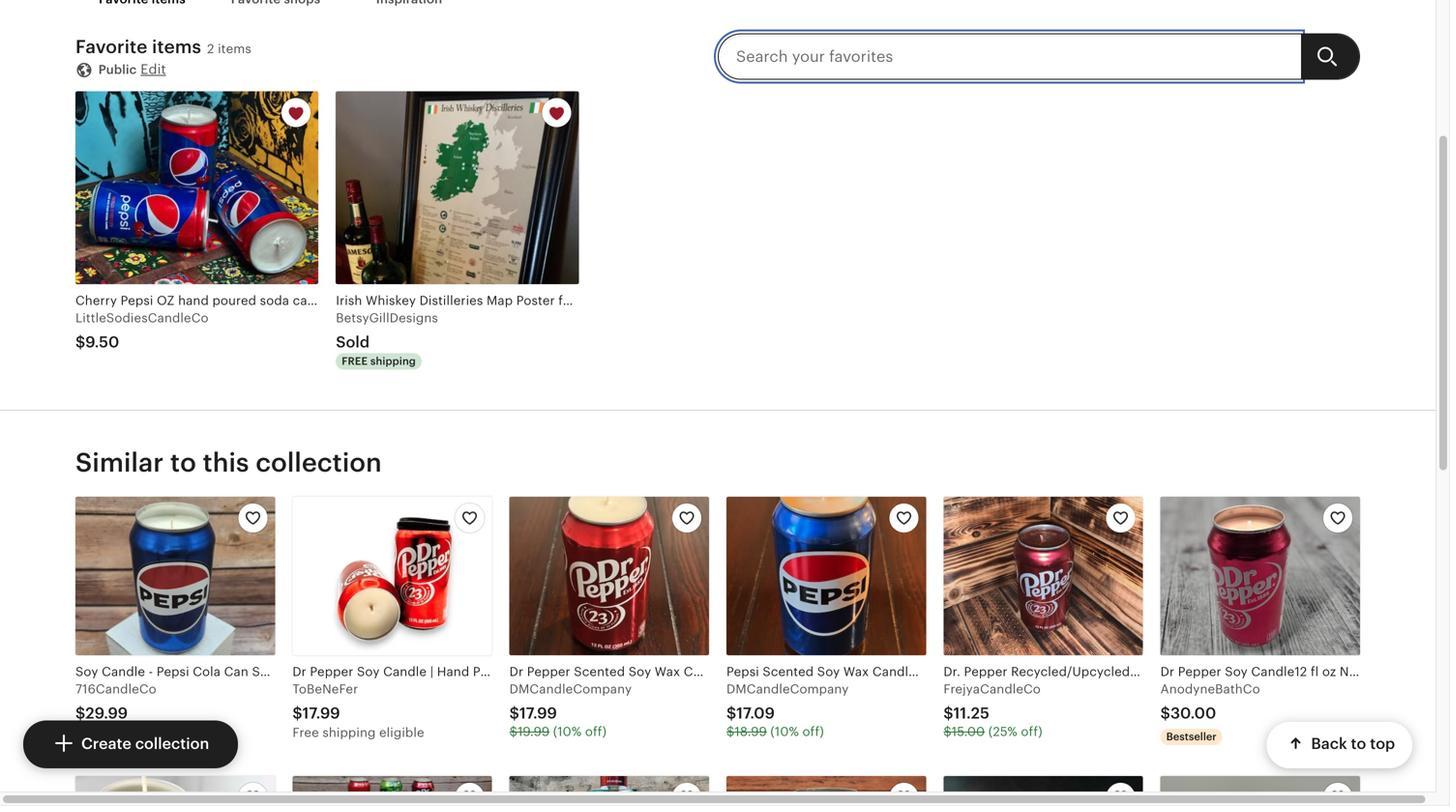 Task type: locate. For each thing, give the bounding box(es) containing it.
free
[[75, 726, 102, 741], [293, 726, 319, 741]]

17.99 inside dmcandlecompany $ 17.99 $ 19.99 (10% off)
[[520, 705, 557, 723]]

free inside the '716candleco $ 29.99 free shipping eligible'
[[75, 726, 102, 741]]

eligible for 17.99
[[379, 726, 424, 741]]

17.09
[[737, 705, 775, 723]]

hand
[[178, 294, 209, 308]]

(10%
[[553, 725, 582, 740], [771, 725, 799, 740]]

irish whiskey distilleries map poster for man cave, distillery or bar, gift for whiskey drinker image
[[336, 91, 579, 284]]

to left the this
[[170, 448, 196, 478]]

$
[[75, 334, 85, 351], [75, 705, 85, 723], [293, 705, 302, 723], [510, 705, 520, 723], [727, 705, 737, 723], [944, 705, 954, 723], [1161, 705, 1171, 723], [510, 725, 518, 740], [727, 725, 735, 740], [944, 725, 952, 740]]

pepsi up betsygilldesigns on the top
[[396, 294, 429, 308]]

off) up dr. pepper, mountain dew, pepsi, sprite, coke candle image in the left of the page
[[585, 725, 607, 740]]

free for 29.99
[[75, 726, 102, 741]]

(25%
[[989, 725, 1018, 740]]

Search your favorites text field
[[718, 33, 1301, 80]]

public
[[98, 62, 137, 77]]

1 horizontal spatial 17.99
[[520, 705, 557, 723]]

soy candle - pepsi cola can soy candle with cola scent - hand poured soda pop can candle - new logo image
[[75, 497, 275, 656]]

betsygilldesigns sold free shipping
[[336, 311, 438, 368]]

bestseller
[[1167, 732, 1217, 744]]

collection up candle pepsi max gifts, scented soy candles, pepsi max can candle gift for him her, novelty quirky gifts by ecoflip image
[[135, 736, 209, 753]]

1 cherry from the left
[[75, 294, 117, 308]]

1 horizontal spatial (10%
[[771, 725, 799, 740]]

1 horizontal spatial pepsi
[[396, 294, 429, 308]]

dr. pepper recycled/upcycled handmade soy candle ~ dr. pepper scented ~ new seller here, former ebay powerseller with 2100+ feedback image
[[944, 497, 1143, 656]]

to inside back to top button
[[1351, 736, 1366, 753]]

soda
[[260, 294, 289, 308]]

cherry pepsi oz hand poured soda candles | cherry pepsi scented candle image
[[75, 91, 319, 284]]

dmcandlecompany up 17.09
[[727, 683, 849, 697]]

pepsi
[[121, 294, 153, 308], [396, 294, 429, 308]]

17.99 for tobenefer $ 17.99 free shipping eligible
[[302, 705, 340, 723]]

0 horizontal spatial collection
[[135, 736, 209, 753]]

2 eligible from the left
[[379, 726, 424, 741]]

0 horizontal spatial (10%
[[553, 725, 582, 740]]

(10% right 19.99 in the left bottom of the page
[[553, 725, 582, 740]]

17.99 up 19.99 in the left bottom of the page
[[520, 705, 557, 723]]

17.99 down tobenefer
[[302, 705, 340, 723]]

eligible inside the '716candleco $ 29.99 free shipping eligible'
[[162, 726, 207, 741]]

cherry up betsygilldesigns on the top
[[351, 294, 393, 308]]

3 off) from the left
[[1021, 725, 1043, 740]]

collection
[[256, 448, 382, 478], [135, 736, 209, 753]]

shipping down tobenefer
[[323, 726, 376, 741]]

0 horizontal spatial free
[[75, 726, 102, 741]]

tobenefer
[[293, 683, 358, 697]]

eligible
[[162, 726, 207, 741], [379, 726, 424, 741]]

1 vertical spatial collection
[[135, 736, 209, 753]]

littlesodiescandleco
[[75, 311, 209, 326]]

(10% inside dmcandlecompany $ 17.09 $ 18.99 (10% off)
[[771, 725, 799, 740]]

0 horizontal spatial cherry
[[75, 294, 117, 308]]

1 horizontal spatial to
[[1351, 736, 1366, 753]]

2 17.99 from the left
[[520, 705, 557, 723]]

to
[[170, 448, 196, 478], [1351, 736, 1366, 753]]

1 pepsi from the left
[[121, 294, 153, 308]]

2 free from the left
[[293, 726, 319, 741]]

shipping inside tobenefer $ 17.99 free shipping eligible
[[323, 726, 376, 741]]

2 pepsi from the left
[[396, 294, 429, 308]]

18.99
[[735, 725, 767, 740]]

11.25
[[954, 705, 990, 723]]

tobenefer $ 17.99 free shipping eligible
[[293, 683, 424, 741]]

0 horizontal spatial 17.99
[[302, 705, 340, 723]]

|
[[344, 294, 347, 308]]

1 dmcandlecompany from the left
[[510, 683, 632, 697]]

0 horizontal spatial pepsi
[[121, 294, 153, 308]]

off) inside dmcandlecompany $ 17.09 $ 18.99 (10% off)
[[803, 725, 824, 740]]

collection right the this
[[256, 448, 382, 478]]

frejyacandleco
[[944, 683, 1041, 697]]

dmcandlecompany $ 17.99 $ 19.99 (10% off)
[[510, 683, 632, 740]]

1 off) from the left
[[585, 725, 607, 740]]

candle pepsi max gifts, scented soy candles, pepsi max can candle gift for him her, novelty quirky gifts by ecoflip image
[[75, 777, 275, 807]]

17.99 inside tobenefer $ 17.99 free shipping eligible
[[302, 705, 340, 723]]

0 vertical spatial to
[[170, 448, 196, 478]]

2 (10% from the left
[[771, 725, 799, 740]]

1 eligible from the left
[[162, 726, 207, 741]]

1 (10% from the left
[[553, 725, 582, 740]]

17.99 for dmcandlecompany $ 17.99 $ 19.99 (10% off)
[[520, 705, 557, 723]]

this
[[203, 448, 249, 478]]

eligible inside tobenefer $ 17.99 free shipping eligible
[[379, 726, 424, 741]]

9.50
[[85, 334, 119, 351]]

shipping right free
[[370, 356, 416, 368]]

2 dmcandlecompany from the left
[[727, 683, 849, 697]]

favorite items 2 items
[[75, 36, 251, 57]]

(10% right 18.99 in the right bottom of the page
[[771, 725, 799, 740]]

pepsi up the littlesodiescandleco
[[121, 294, 153, 308]]

similar
[[75, 448, 164, 478]]

cherry up 9.50
[[75, 294, 117, 308]]

shipping
[[370, 356, 416, 368], [105, 726, 159, 741], [323, 726, 376, 741]]

1 horizontal spatial dmcandlecompany
[[727, 683, 849, 697]]

1 horizontal spatial items
[[218, 42, 251, 56]]

0 horizontal spatial off)
[[585, 725, 607, 740]]

off) right the (25%
[[1021, 725, 1043, 740]]

dr pepper can candle | custom scented candle | handpoured soy wax candle | upcycled funny gift image
[[1161, 777, 1360, 807]]

off) up blue cola inspired scented candle | full sized recycled can| hand poured 100% soy wax artisan candle| fun gifts for them image
[[803, 725, 824, 740]]

shipping for 29.99
[[105, 726, 159, 741]]

items up edit
[[152, 36, 201, 57]]

$ inside tobenefer $ 17.99 free shipping eligible
[[293, 705, 302, 723]]

1 free from the left
[[75, 726, 102, 741]]

2 off) from the left
[[803, 725, 824, 740]]

17.99
[[302, 705, 340, 723], [520, 705, 557, 723]]

dmcandlecompany up 19.99 in the left bottom of the page
[[510, 683, 632, 697]]

edit button
[[141, 60, 166, 79]]

1 vertical spatial to
[[1351, 736, 1366, 753]]

0 vertical spatial collection
[[256, 448, 382, 478]]

dmcandlecompany
[[510, 683, 632, 697], [727, 683, 849, 697]]

1 horizontal spatial cherry
[[351, 294, 393, 308]]

1 horizontal spatial off)
[[803, 725, 824, 740]]

0 horizontal spatial to
[[170, 448, 196, 478]]

(10% inside dmcandlecompany $ 17.99 $ 19.99 (10% off)
[[553, 725, 582, 740]]

shipping down 29.99
[[105, 726, 159, 741]]

dmcandlecompany for 17.09
[[727, 683, 849, 697]]

0 horizontal spatial dmcandlecompany
[[510, 683, 632, 697]]

2 cherry from the left
[[351, 294, 393, 308]]

cherry pepsi oz hand poured soda candles | cherry pepsi scented candle littlesodiescandleco $ 9.50
[[75, 294, 526, 351]]

off) for 11.25
[[1021, 725, 1043, 740]]

1 horizontal spatial eligible
[[379, 726, 424, 741]]

free down tobenefer
[[293, 726, 319, 741]]

cherry
[[75, 294, 117, 308], [351, 294, 393, 308]]

free inside tobenefer $ 17.99 free shipping eligible
[[293, 726, 319, 741]]

items
[[152, 36, 201, 57], [218, 42, 251, 56]]

items right 2
[[218, 42, 251, 56]]

2 horizontal spatial off)
[[1021, 725, 1043, 740]]

dr pepper soy candle | hand poured soda can candle | 12 oz soda-themed can candle image
[[293, 497, 492, 656]]

to left top
[[1351, 736, 1366, 753]]

shipping inside the '716candleco $ 29.99 free shipping eligible'
[[105, 726, 159, 741]]

favorite
[[75, 36, 147, 57]]

0 horizontal spatial eligible
[[162, 726, 207, 741]]

create collection button
[[23, 721, 238, 769]]

pepsi scented soy wax candle | hand poured pepsi custom scented soda pop candle image
[[727, 497, 926, 656]]

free down 29.99
[[75, 726, 102, 741]]

1 17.99 from the left
[[302, 705, 340, 723]]

716candleco
[[75, 683, 157, 697]]

off) inside frejyacandleco $ 11.25 $ 15.00 (25% off)
[[1021, 725, 1043, 740]]

$ inside cherry pepsi oz hand poured soda candles | cherry pepsi scented candle littlesodiescandleco $ 9.50
[[75, 334, 85, 351]]

0 horizontal spatial items
[[152, 36, 201, 57]]

1 horizontal spatial free
[[293, 726, 319, 741]]

dmcandlecompany for 17.99
[[510, 683, 632, 697]]

off) inside dmcandlecompany $ 17.99 $ 19.99 (10% off)
[[585, 725, 607, 740]]

off)
[[585, 725, 607, 740], [803, 725, 824, 740], [1021, 725, 1043, 740]]

1 horizontal spatial collection
[[256, 448, 382, 478]]

oz
[[157, 294, 175, 308]]



Task type: vqa. For each thing, say whether or not it's contained in the screenshot.


Task type: describe. For each thing, give the bounding box(es) containing it.
anodynebathco $ 30.00 bestseller
[[1161, 683, 1260, 744]]

free
[[342, 356, 368, 368]]

eligible for 29.99
[[162, 726, 207, 741]]

716candleco $ 29.99 free shipping eligible
[[75, 683, 207, 741]]

back to top
[[1311, 736, 1395, 753]]

candles
[[293, 294, 341, 308]]

back
[[1311, 736, 1347, 753]]

anodynebathco
[[1161, 683, 1260, 697]]

to for similar
[[170, 448, 196, 478]]

$ inside the '716candleco $ 29.99 free shipping eligible'
[[75, 705, 85, 723]]

(10% for 17.99
[[553, 725, 582, 740]]

$ inside anodynebathco $ 30.00 bestseller
[[1161, 705, 1171, 723]]

shipping for 17.99
[[323, 726, 376, 741]]

create collection
[[81, 736, 209, 753]]

back to top button
[[1267, 723, 1413, 769]]

items inside the favorite items 2 items
[[218, 42, 251, 56]]

30.00
[[1171, 705, 1217, 723]]

sold
[[336, 334, 370, 351]]

29.99
[[85, 705, 128, 723]]

scented
[[432, 294, 482, 308]]

(10% for 17.09
[[771, 725, 799, 740]]

off) for 17.09
[[803, 725, 824, 740]]

dr pepper scented soy wax candle | hand poured dr pepper custom scented soda pop candle image
[[510, 497, 709, 656]]

15.00
[[952, 725, 985, 740]]

dmcandlecompany $ 17.09 $ 18.99 (10% off)
[[727, 683, 849, 740]]

dr pepper soy candle12 fl oz novelty candle in upcycled root beer can |root beer scented candle | unique home décor and gift idea image
[[1161, 497, 1360, 656]]

create
[[81, 736, 131, 753]]

dr. pepper, mountain dew, pepsi, sprite, coke candle image
[[510, 777, 709, 807]]

19.99
[[518, 725, 550, 740]]

poured
[[212, 294, 257, 308]]

similar to this collection
[[75, 448, 382, 478]]

free for 17.99
[[293, 726, 319, 741]]

betsygilldesigns
[[336, 311, 438, 326]]

2
[[207, 42, 214, 56]]

collection inside button
[[135, 736, 209, 753]]

to for back
[[1351, 736, 1366, 753]]

off) for 17.99
[[585, 725, 607, 740]]

shipping inside betsygilldesigns sold free shipping
[[370, 356, 416, 368]]

edit
[[141, 61, 166, 77]]

frejyacandleco $ 11.25 $ 15.00 (25% off)
[[944, 683, 1043, 740]]

top
[[1370, 736, 1395, 753]]

candle
[[485, 294, 526, 308]]

blue cola inspired scented candle | full sized recycled can| hand poured 100% soy wax artisan candle| fun gifts for them image
[[727, 777, 926, 807]]



